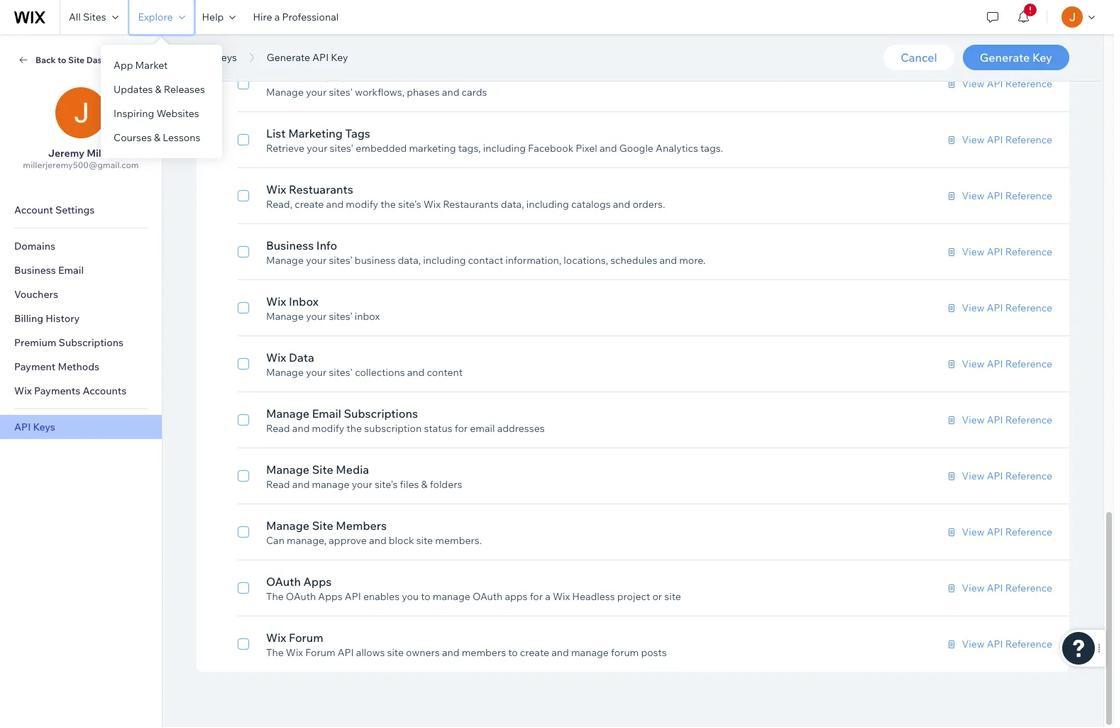Task type: vqa. For each thing, say whether or not it's contained in the screenshot.


Task type: describe. For each thing, give the bounding box(es) containing it.
domains
[[14, 240, 55, 253]]

reference for oauth apps
[[1005, 582, 1052, 595]]

business for email
[[14, 264, 56, 277]]

oauth left apps
[[473, 590, 503, 603]]

releases
[[164, 83, 205, 96]]

workflows,
[[355, 86, 404, 99]]

miller
[[87, 147, 114, 160]]

email for business
[[58, 264, 84, 277]]

oauth down manage, on the bottom
[[286, 590, 316, 603]]

view api reference link for manage site media
[[945, 470, 1052, 483]]

read for manage site media
[[266, 478, 290, 491]]

business email
[[14, 264, 84, 277]]

and inside wix data manage your sites' collections and content
[[407, 366, 425, 379]]

manage inside business info manage your sites' business data, including contact information, locations, schedules and more.
[[266, 254, 304, 267]]

oauth apps the oauth apps api enables you to manage oauth apps for a wix headless project or site
[[266, 575, 681, 603]]

view api reference link for wix data
[[945, 358, 1052, 370]]

wix restuarants read, create and modify the site's wix restaurants data, including catalogs and orders.
[[266, 182, 665, 211]]

key inside button
[[331, 51, 348, 64]]

site for manage site media
[[312, 463, 333, 477]]

view api reference for wix data
[[962, 358, 1052, 370]]

view api reference for list marketing tags
[[962, 133, 1052, 146]]

facebook inside checkbox
[[527, 30, 573, 43]]

& for updates
[[155, 83, 162, 96]]

subscription
[[364, 422, 422, 435]]

1 vertical spatial forum
[[305, 646, 335, 659]]

information,
[[505, 254, 561, 267]]

your inside manage site media read and manage your site's files & folders
[[352, 478, 372, 491]]

forum
[[611, 646, 639, 659]]

files
[[400, 478, 419, 491]]

premium
[[14, 336, 56, 349]]

cancel
[[901, 50, 937, 65]]

block
[[389, 534, 414, 547]]

site inside sidebar "element"
[[68, 54, 85, 65]]

a inside hire a professional link
[[274, 11, 280, 23]]

view api reference link for oauth apps
[[945, 582, 1052, 595]]

account
[[14, 204, 53, 216]]

approve
[[329, 534, 367, 547]]

tags, inside checkbox
[[457, 30, 480, 43]]

courses & lessons
[[114, 131, 200, 144]]

marketing
[[288, 126, 343, 140]]

all
[[69, 11, 81, 23]]

wix inside oauth apps the oauth apps api enables you to manage oauth apps for a wix headless project or site
[[553, 590, 570, 603]]

account settings link
[[0, 198, 162, 222]]

wix for workflows
[[266, 70, 286, 84]]

app
[[114, 59, 133, 72]]

api keys button
[[189, 47, 244, 68]]

reference for manage site media
[[1005, 470, 1052, 483]]

subscriptions inside premium subscriptions link
[[59, 336, 124, 349]]

api keys for api keys button
[[197, 51, 237, 64]]

view for wix data
[[962, 358, 985, 370]]

tags. inside checkbox
[[700, 30, 722, 43]]

apps
[[505, 590, 528, 603]]

manage inside wix forum the wix forum api allows site owners and members to create and manage forum posts
[[571, 646, 609, 659]]

keys for 'api keys' link
[[33, 421, 55, 434]]

history
[[46, 312, 80, 325]]

google inside list marketing tags retrieve your sites' embedded marketing tags, including facebook pixel and google analytics tags.
[[619, 142, 653, 155]]

view api reference link for wix inbox
[[945, 302, 1052, 314]]

jeremy miller millerjeremy500@gmail.com
[[23, 147, 139, 170]]

reference for wix inbox
[[1005, 302, 1052, 314]]

site's for manage site media
[[375, 478, 398, 491]]

courses & lessons link
[[101, 126, 222, 150]]

view api reference for business info
[[962, 246, 1052, 258]]

read,
[[266, 198, 292, 211]]

cards
[[462, 86, 487, 99]]

generate api key
[[267, 51, 348, 64]]

contact
[[468, 254, 503, 267]]

your inside wix inbox manage your sites' inbox
[[306, 310, 327, 323]]

hire a professional
[[253, 11, 339, 23]]

manage inside manage site media read and manage your site's files & folders
[[266, 463, 309, 477]]

info
[[316, 238, 337, 253]]

workflows
[[289, 70, 346, 84]]

data, inside wix restuarants read, create and modify the site's wix restaurants data, including catalogs and orders.
[[501, 198, 524, 211]]

vouchers
[[14, 288, 58, 301]]

your inside wix data manage your sites' collections and content
[[306, 366, 327, 379]]

lessons
[[163, 131, 200, 144]]

generate key
[[980, 50, 1052, 65]]

api keys link
[[0, 415, 162, 439]]

site inside oauth apps the oauth apps api enables you to manage oauth apps for a wix headless project or site
[[664, 590, 681, 603]]

schedules
[[610, 254, 657, 267]]

status
[[424, 422, 452, 435]]

millerjeremy500@gmail.com
[[23, 160, 139, 170]]

subscriptions inside manage email subscriptions read and modify the subscription status for email addresses
[[344, 407, 418, 421]]

media
[[336, 463, 369, 477]]

and inside manage email subscriptions read and modify the subscription status for email addresses
[[292, 422, 310, 435]]

business info manage your sites' business data, including contact information, locations, schedules and more.
[[266, 238, 706, 267]]

project
[[617, 590, 650, 603]]

view for wix restuarants
[[962, 189, 985, 202]]

view api reference for wix restuarants
[[962, 189, 1052, 202]]

read for manage email subscriptions
[[266, 422, 290, 435]]

Manage your sites' embedded marketing tags, including Facebook Pixel and Google Analytics tags. checkbox
[[238, 13, 1052, 43]]

websites
[[156, 107, 199, 120]]

your inside wix workflows manage your sites' workflows, phases and cards
[[306, 86, 327, 99]]

sites
[[83, 11, 106, 23]]

manage email subscriptions read and modify the subscription status for email addresses
[[266, 407, 545, 435]]

manage your sites' embedded marketing tags, including facebook pixel and google analytics tags.
[[266, 30, 722, 43]]

api keys for 'api keys' link
[[14, 421, 55, 434]]

reference for manage site members
[[1005, 526, 1052, 539]]

orders.
[[633, 198, 665, 211]]

facebook inside list marketing tags retrieve your sites' embedded marketing tags, including facebook pixel and google analytics tags.
[[528, 142, 573, 155]]

keys for api keys button
[[215, 51, 237, 64]]

payments
[[34, 385, 80, 397]]

sites' inside wix data manage your sites' collections and content
[[329, 366, 353, 379]]

allows
[[356, 646, 385, 659]]

updates & releases link
[[101, 77, 222, 101]]

modify for email
[[312, 422, 344, 435]]

manage inside manage site members can manage, approve and block site members.
[[266, 519, 309, 533]]

the for email
[[347, 422, 362, 435]]

premium subscriptions link
[[0, 331, 162, 355]]

generate for generate api key
[[267, 51, 310, 64]]

pixel inside list marketing tags retrieve your sites' embedded marketing tags, including facebook pixel and google analytics tags.
[[576, 142, 597, 155]]

retrieve
[[266, 142, 304, 155]]

generate key button
[[963, 45, 1069, 70]]

reference for wix restuarants
[[1005, 189, 1052, 202]]

wix for inbox
[[266, 294, 286, 309]]

inspiring
[[114, 107, 154, 120]]

create inside wix forum the wix forum api allows site owners and members to create and manage forum posts
[[520, 646, 549, 659]]

api inside button
[[312, 51, 329, 64]]

site for manage site members
[[312, 519, 333, 533]]

members.
[[435, 534, 482, 547]]

vouchers link
[[0, 282, 162, 307]]

api inside button
[[197, 51, 213, 64]]

back
[[35, 54, 56, 65]]

billing history
[[14, 312, 80, 325]]

generate for generate key
[[980, 50, 1030, 65]]

and inside business info manage your sites' business data, including contact information, locations, schedules and more.
[[660, 254, 677, 267]]

oauth down can
[[266, 575, 301, 589]]

accounts
[[83, 385, 126, 397]]

wix inbox manage your sites' inbox
[[266, 294, 380, 323]]

business email link
[[0, 258, 162, 282]]

back to site dashboard link
[[17, 53, 145, 66]]

and inside wix workflows manage your sites' workflows, phases and cards
[[442, 86, 459, 99]]

site inside wix forum the wix forum api allows site owners and members to create and manage forum posts
[[387, 646, 404, 659]]

view for manage email subscriptions
[[962, 414, 985, 426]]

view api reference for manage site media
[[962, 470, 1052, 483]]

create inside wix restuarants read, create and modify the site's wix restaurants data, including catalogs and orders.
[[295, 198, 324, 211]]

site inside manage site members can manage, approve and block site members.
[[416, 534, 433, 547]]

more.
[[679, 254, 706, 267]]

payment methods link
[[0, 355, 162, 379]]

wix for forum
[[266, 631, 286, 645]]

can
[[266, 534, 284, 547]]

the for wix forum
[[266, 646, 284, 659]]

manage inside oauth apps the oauth apps api enables you to manage oauth apps for a wix headless project or site
[[433, 590, 470, 603]]

explore
[[138, 11, 173, 23]]

wix payments accounts
[[14, 385, 126, 397]]



Task type: locate. For each thing, give the bounding box(es) containing it.
marketing inside list marketing tags retrieve your sites' embedded marketing tags, including facebook pixel and google analytics tags.
[[409, 142, 456, 155]]

reference for business info
[[1005, 246, 1052, 258]]

to
[[58, 54, 66, 65], [421, 590, 430, 603], [508, 646, 518, 659]]

sites' for inbox
[[329, 310, 352, 323]]

5 manage from the top
[[266, 366, 304, 379]]

10 view from the top
[[962, 582, 985, 595]]

site
[[68, 54, 85, 65], [312, 463, 333, 477], [312, 519, 333, 533]]

your down workflows
[[306, 86, 327, 99]]

6 reference from the top
[[1005, 358, 1052, 370]]

locations,
[[564, 254, 608, 267]]

tags, up cards
[[457, 30, 480, 43]]

the inside manage email subscriptions read and modify the subscription status for email addresses
[[347, 422, 362, 435]]

sites' inside wix workflows manage your sites' workflows, phases and cards
[[329, 86, 353, 99]]

marketing
[[408, 30, 455, 43], [409, 142, 456, 155]]

0 horizontal spatial email
[[58, 264, 84, 277]]

& right files at left bottom
[[421, 478, 428, 491]]

0 horizontal spatial site
[[387, 646, 404, 659]]

1 horizontal spatial generate
[[980, 50, 1030, 65]]

6 view api reference from the top
[[962, 358, 1052, 370]]

key inside button
[[1032, 50, 1052, 65]]

2 horizontal spatial manage
[[571, 646, 609, 659]]

email inside sidebar "element"
[[58, 264, 84, 277]]

sites' down the tags
[[330, 142, 353, 155]]

& down inspiring websites
[[154, 131, 160, 144]]

sites' inside business info manage your sites' business data, including contact information, locations, schedules and more.
[[329, 254, 352, 267]]

generate inside button
[[267, 51, 310, 64]]

0 horizontal spatial manage
[[312, 478, 349, 491]]

oauth
[[266, 575, 301, 589], [286, 590, 316, 603], [473, 590, 503, 603]]

pixel
[[575, 30, 597, 43], [576, 142, 597, 155]]

site's left restaurants
[[398, 198, 421, 211]]

8 view api reference link from the top
[[945, 470, 1052, 483]]

email
[[470, 422, 495, 435]]

1 vertical spatial modify
[[312, 422, 344, 435]]

api
[[197, 51, 213, 64], [312, 51, 329, 64], [987, 77, 1003, 90], [987, 133, 1003, 146], [987, 189, 1003, 202], [987, 246, 1003, 258], [987, 302, 1003, 314], [987, 358, 1003, 370], [987, 414, 1003, 426], [14, 421, 31, 434], [987, 470, 1003, 483], [987, 526, 1003, 539], [987, 582, 1003, 595], [345, 590, 361, 603], [987, 638, 1003, 651], [338, 646, 354, 659]]

business
[[266, 238, 314, 253], [14, 264, 56, 277]]

to inside sidebar "element"
[[58, 54, 66, 65]]

your down the inbox
[[306, 310, 327, 323]]

sites' for info
[[329, 254, 352, 267]]

the inside oauth apps the oauth apps api enables you to manage oauth apps for a wix headless project or site
[[266, 590, 284, 603]]

8 view from the top
[[962, 470, 985, 483]]

3 manage from the top
[[266, 254, 304, 267]]

1 sites' from the top
[[329, 254, 352, 267]]

manage site members can manage, approve and block site members.
[[266, 519, 482, 547]]

embedded inside checkbox
[[355, 30, 406, 43]]

1 vertical spatial data,
[[398, 254, 421, 267]]

forum
[[289, 631, 323, 645], [305, 646, 335, 659]]

1 horizontal spatial email
[[312, 407, 341, 421]]

api keys inside sidebar "element"
[[14, 421, 55, 434]]

tags, up wix restuarants read, create and modify the site's wix restaurants data, including catalogs and orders.
[[458, 142, 481, 155]]

site inside manage site media read and manage your site's files & folders
[[312, 463, 333, 477]]

0 vertical spatial apps
[[303, 575, 332, 589]]

1 horizontal spatial data,
[[501, 198, 524, 211]]

6 manage from the top
[[266, 407, 309, 421]]

0 vertical spatial data,
[[501, 198, 524, 211]]

1 horizontal spatial key
[[1032, 50, 1052, 65]]

& inside manage site media read and manage your site's files & folders
[[421, 478, 428, 491]]

marketing down phases
[[409, 142, 456, 155]]

view api reference link for wix forum
[[945, 638, 1052, 651]]

cancel button
[[884, 45, 954, 70]]

0 horizontal spatial to
[[58, 54, 66, 65]]

6 view from the top
[[962, 358, 985, 370]]

sites' inside list marketing tags retrieve your sites' embedded marketing tags, including facebook pixel and google analytics tags.
[[330, 142, 353, 155]]

view api reference for wix forum
[[962, 638, 1052, 651]]

view api reference link for wix workflows
[[945, 77, 1052, 90]]

sites' down professional
[[329, 30, 353, 43]]

your down data
[[306, 366, 327, 379]]

inbox
[[355, 310, 380, 323]]

tags
[[345, 126, 370, 140]]

you
[[402, 590, 419, 603]]

apps left enables
[[318, 590, 343, 603]]

updates & releases
[[114, 83, 205, 96]]

keys down payments
[[33, 421, 55, 434]]

0 vertical spatial manage
[[312, 478, 349, 491]]

7 reference from the top
[[1005, 414, 1052, 426]]

phases
[[407, 86, 440, 99]]

catalogs
[[571, 198, 611, 211]]

10 view api reference from the top
[[962, 582, 1052, 595]]

9 view api reference from the top
[[962, 526, 1052, 539]]

1 horizontal spatial keys
[[215, 51, 237, 64]]

help button
[[193, 0, 244, 34]]

3 view api reference from the top
[[962, 189, 1052, 202]]

to right members at the left of the page
[[508, 646, 518, 659]]

analytics
[[655, 30, 697, 43], [656, 142, 698, 155]]

1 horizontal spatial to
[[421, 590, 430, 603]]

4 view api reference from the top
[[962, 246, 1052, 258]]

premium subscriptions
[[14, 336, 124, 349]]

including left catalogs
[[526, 198, 569, 211]]

back to site dashboard
[[35, 54, 131, 65]]

inspiring websites
[[114, 107, 199, 120]]

manage inside wix inbox manage your sites' inbox
[[266, 310, 304, 323]]

manage right you
[[433, 590, 470, 603]]

sites' inside wix inbox manage your sites' inbox
[[329, 310, 352, 323]]

pixel inside checkbox
[[575, 30, 597, 43]]

marketing inside checkbox
[[408, 30, 455, 43]]

courses
[[114, 131, 152, 144]]

6 view api reference link from the top
[[945, 358, 1052, 370]]

analytics inside list marketing tags retrieve your sites' embedded marketing tags, including facebook pixel and google analytics tags.
[[656, 142, 698, 155]]

apps down manage, on the bottom
[[303, 575, 332, 589]]

members
[[462, 646, 506, 659]]

the inside wix restuarants read, create and modify the site's wix restaurants data, including catalogs and orders.
[[381, 198, 396, 211]]

modify for restuarants
[[346, 198, 378, 211]]

a right apps
[[545, 590, 550, 603]]

dashboard
[[86, 54, 131, 65]]

0 vertical spatial the
[[266, 590, 284, 603]]

2 view api reference link from the top
[[945, 133, 1052, 146]]

1 vertical spatial keys
[[33, 421, 55, 434]]

1 vertical spatial for
[[530, 590, 543, 603]]

1 horizontal spatial subscriptions
[[344, 407, 418, 421]]

2 read from the top
[[266, 478, 290, 491]]

site's left files at left bottom
[[375, 478, 398, 491]]

0 horizontal spatial site's
[[375, 478, 398, 491]]

tags, inside list marketing tags retrieve your sites' embedded marketing tags, including facebook pixel and google analytics tags.
[[458, 142, 481, 155]]

11 reference from the top
[[1005, 638, 1052, 651]]

view for list marketing tags
[[962, 133, 985, 146]]

1 horizontal spatial site
[[416, 534, 433, 547]]

1 vertical spatial site
[[664, 590, 681, 603]]

a inside oauth apps the oauth apps api enables you to manage oauth apps for a wix headless project or site
[[545, 590, 550, 603]]

site's inside wix restuarants read, create and modify the site's wix restaurants data, including catalogs and orders.
[[398, 198, 421, 211]]

wix inside wix workflows manage your sites' workflows, phases and cards
[[266, 70, 286, 84]]

3 reference from the top
[[1005, 189, 1052, 202]]

0 horizontal spatial data,
[[398, 254, 421, 267]]

the inside wix forum the wix forum api allows site owners and members to create and manage forum posts
[[266, 646, 284, 659]]

10 view api reference link from the top
[[945, 582, 1052, 595]]

embedded inside list marketing tags retrieve your sites' embedded marketing tags, including facebook pixel and google analytics tags.
[[356, 142, 407, 155]]

0 vertical spatial &
[[155, 83, 162, 96]]

reference
[[1005, 77, 1052, 90], [1005, 133, 1052, 146], [1005, 189, 1052, 202], [1005, 246, 1052, 258], [1005, 302, 1052, 314], [1005, 358, 1052, 370], [1005, 414, 1052, 426], [1005, 470, 1052, 483], [1005, 526, 1052, 539], [1005, 582, 1052, 595], [1005, 638, 1052, 651]]

hire
[[253, 11, 272, 23]]

google inside manage your sites' embedded marketing tags, including facebook pixel and google analytics tags. checkbox
[[619, 30, 653, 43]]

2 horizontal spatial to
[[508, 646, 518, 659]]

and inside manage site members can manage, approve and block site members.
[[369, 534, 387, 547]]

analytics inside checkbox
[[655, 30, 697, 43]]

&
[[155, 83, 162, 96], [154, 131, 160, 144], [421, 478, 428, 491]]

1 vertical spatial facebook
[[528, 142, 573, 155]]

manage inside manage site media read and manage your site's files & folders
[[312, 478, 349, 491]]

keys inside button
[[215, 51, 237, 64]]

site right allows
[[387, 646, 404, 659]]

1 vertical spatial api keys
[[14, 421, 55, 434]]

manage
[[312, 478, 349, 491], [433, 590, 470, 603], [571, 646, 609, 659]]

content
[[427, 366, 463, 379]]

site's for wix restuarants
[[398, 198, 421, 211]]

inspiring websites link
[[101, 101, 222, 126]]

reference for wix workflows
[[1005, 77, 1052, 90]]

tags. inside list marketing tags retrieve your sites' embedded marketing tags, including facebook pixel and google analytics tags.
[[700, 142, 723, 155]]

view for wix forum
[[962, 638, 985, 651]]

view api reference for wix workflows
[[962, 77, 1052, 90]]

7 manage from the top
[[266, 463, 309, 477]]

sidebar element
[[0, 34, 162, 727]]

0 horizontal spatial for
[[455, 422, 468, 435]]

wix workflows manage your sites' workflows, phases and cards
[[266, 70, 487, 99]]

for right apps
[[530, 590, 543, 603]]

view api reference for oauth apps
[[962, 582, 1052, 595]]

0 vertical spatial api keys
[[197, 51, 237, 64]]

view for manage site members
[[962, 526, 985, 539]]

create down restuarants
[[295, 198, 324, 211]]

marketing up phases
[[408, 30, 455, 43]]

billing
[[14, 312, 43, 325]]

1 vertical spatial read
[[266, 478, 290, 491]]

site left media
[[312, 463, 333, 477]]

read inside manage email subscriptions read and modify the subscription status for email addresses
[[266, 422, 290, 435]]

view for wix inbox
[[962, 302, 985, 314]]

1 reference from the top
[[1005, 77, 1052, 90]]

your down professional
[[306, 30, 327, 43]]

manage down media
[[312, 478, 349, 491]]

view api reference link
[[945, 77, 1052, 90], [945, 133, 1052, 146], [945, 189, 1052, 202], [945, 246, 1052, 258], [945, 302, 1052, 314], [945, 358, 1052, 370], [945, 414, 1052, 426], [945, 470, 1052, 483], [945, 526, 1052, 539], [945, 582, 1052, 595], [945, 638, 1052, 651]]

wix for data
[[266, 351, 286, 365]]

the left subscription
[[347, 422, 362, 435]]

0 vertical spatial a
[[274, 11, 280, 23]]

wix for payments
[[14, 385, 32, 397]]

api keys down help button
[[197, 51, 237, 64]]

posts
[[641, 646, 667, 659]]

1 view from the top
[[962, 77, 985, 90]]

& for courses
[[154, 131, 160, 144]]

view for manage site media
[[962, 470, 985, 483]]

2 view from the top
[[962, 133, 985, 146]]

0 vertical spatial site
[[68, 54, 85, 65]]

1 vertical spatial google
[[619, 142, 653, 155]]

view for oauth apps
[[962, 582, 985, 595]]

3 view from the top
[[962, 189, 985, 202]]

0 vertical spatial embedded
[[355, 30, 406, 43]]

0 horizontal spatial api keys
[[14, 421, 55, 434]]

for inside manage email subscriptions read and modify the subscription status for email addresses
[[455, 422, 468, 435]]

data
[[289, 351, 314, 365]]

account settings
[[14, 204, 95, 216]]

0 vertical spatial sites'
[[329, 254, 352, 267]]

None checkbox
[[238, 69, 1052, 99], [238, 349, 1052, 379], [238, 629, 1052, 659], [238, 69, 1052, 99], [238, 349, 1052, 379], [238, 629, 1052, 659]]

0 vertical spatial business
[[266, 238, 314, 253]]

and inside manage site media read and manage your site's files & folders
[[292, 478, 310, 491]]

1 manage from the top
[[266, 30, 304, 43]]

site right the block
[[416, 534, 433, 547]]

1 view api reference link from the top
[[945, 77, 1052, 90]]

api keys down payments
[[14, 421, 55, 434]]

help
[[202, 11, 224, 23]]

email down data
[[312, 407, 341, 421]]

your down media
[[352, 478, 372, 491]]

0 vertical spatial read
[[266, 422, 290, 435]]

0 horizontal spatial create
[[295, 198, 324, 211]]

to inside oauth apps the oauth apps api enables you to manage oauth apps for a wix headless project or site
[[421, 590, 430, 603]]

including
[[482, 30, 525, 43], [483, 142, 526, 155], [526, 198, 569, 211], [423, 254, 466, 267]]

data, right restaurants
[[501, 198, 524, 211]]

2 reference from the top
[[1005, 133, 1052, 146]]

None checkbox
[[238, 125, 1052, 155], [238, 181, 1052, 211], [238, 237, 1052, 267], [238, 293, 1052, 323], [238, 405, 1052, 435], [238, 461, 1052, 491], [238, 517, 1052, 547], [238, 573, 1052, 603], [238, 125, 1052, 155], [238, 181, 1052, 211], [238, 237, 1052, 267], [238, 293, 1052, 323], [238, 405, 1052, 435], [238, 461, 1052, 491], [238, 517, 1052, 547], [238, 573, 1052, 603]]

the for oauth apps
[[266, 590, 284, 603]]

2 vertical spatial manage
[[571, 646, 609, 659]]

8 reference from the top
[[1005, 470, 1052, 483]]

app market
[[114, 59, 168, 72]]

1 vertical spatial sites'
[[329, 310, 352, 323]]

0 horizontal spatial a
[[274, 11, 280, 23]]

1 vertical spatial email
[[312, 407, 341, 421]]

site up manage, on the bottom
[[312, 519, 333, 533]]

members
[[336, 519, 387, 533]]

4 manage from the top
[[266, 310, 304, 323]]

including up wix restuarants read, create and modify the site's wix restaurants data, including catalogs and orders.
[[483, 142, 526, 155]]

the
[[381, 198, 396, 211], [347, 422, 362, 435]]

1 vertical spatial tags.
[[700, 142, 723, 155]]

business inside business info manage your sites' business data, including contact information, locations, schedules and more.
[[266, 238, 314, 253]]

site's inside manage site media read and manage your site's files & folders
[[375, 478, 398, 491]]

2 horizontal spatial site
[[664, 590, 681, 603]]

api inside wix forum the wix forum api allows site owners and members to create and manage forum posts
[[338, 646, 354, 659]]

view api reference link for wix restuarants
[[945, 189, 1052, 202]]

reference for wix forum
[[1005, 638, 1052, 651]]

1 vertical spatial a
[[545, 590, 550, 603]]

view
[[962, 77, 985, 90], [962, 133, 985, 146], [962, 189, 985, 202], [962, 246, 985, 258], [962, 302, 985, 314], [962, 358, 985, 370], [962, 414, 985, 426], [962, 470, 985, 483], [962, 526, 985, 539], [962, 582, 985, 595], [962, 638, 985, 651]]

sites' inside checkbox
[[329, 30, 353, 43]]

2 vertical spatial site
[[387, 646, 404, 659]]

view api reference for manage email subscriptions
[[962, 414, 1052, 426]]

11 view from the top
[[962, 638, 985, 651]]

view api reference link for business info
[[945, 246, 1052, 258]]

headless
[[572, 590, 615, 603]]

a right hire
[[274, 11, 280, 23]]

3 view api reference link from the top
[[945, 189, 1052, 202]]

wix payments accounts link
[[0, 379, 162, 403]]

1 vertical spatial subscriptions
[[344, 407, 418, 421]]

embedded up wix workflows manage your sites' workflows, phases and cards
[[355, 30, 406, 43]]

market
[[135, 59, 168, 72]]

2 vertical spatial &
[[421, 478, 428, 491]]

sites' down workflows
[[329, 86, 353, 99]]

business left info
[[266, 238, 314, 253]]

0 vertical spatial analytics
[[655, 30, 697, 43]]

the
[[266, 590, 284, 603], [266, 646, 284, 659]]

1 the from the top
[[266, 590, 284, 603]]

the up business
[[381, 198, 396, 211]]

1 vertical spatial marketing
[[409, 142, 456, 155]]

0 vertical spatial tags,
[[457, 30, 480, 43]]

email up "vouchers" link on the left
[[58, 264, 84, 277]]

your inside business info manage your sites' business data, including contact information, locations, schedules and more.
[[306, 254, 327, 267]]

including up cards
[[482, 30, 525, 43]]

2 vertical spatial site
[[312, 519, 333, 533]]

or
[[652, 590, 662, 603]]

7 view api reference link from the top
[[945, 414, 1052, 426]]

modify down restuarants
[[346, 198, 378, 211]]

including inside business info manage your sites' business data, including contact information, locations, schedules and more.
[[423, 254, 466, 267]]

api inside sidebar "element"
[[14, 421, 31, 434]]

0 horizontal spatial business
[[14, 264, 56, 277]]

2 the from the top
[[266, 646, 284, 659]]

to right "back"
[[58, 54, 66, 65]]

data, inside business info manage your sites' business data, including contact information, locations, schedules and more.
[[398, 254, 421, 267]]

1 vertical spatial business
[[14, 264, 56, 277]]

2 view api reference from the top
[[962, 133, 1052, 146]]

0 vertical spatial forum
[[289, 631, 323, 645]]

9 view api reference link from the top
[[945, 526, 1052, 539]]

business down domains
[[14, 264, 56, 277]]

api keys inside button
[[197, 51, 237, 64]]

4 reference from the top
[[1005, 246, 1052, 258]]

your down marketing
[[307, 142, 327, 155]]

0 vertical spatial pixel
[[575, 30, 597, 43]]

sites' down info
[[329, 254, 352, 267]]

the for restuarants
[[381, 198, 396, 211]]

9 view from the top
[[962, 526, 985, 539]]

0 vertical spatial for
[[455, 422, 468, 435]]

5 view from the top
[[962, 302, 985, 314]]

generate inside button
[[980, 50, 1030, 65]]

10 reference from the top
[[1005, 582, 1052, 595]]

settings
[[55, 204, 95, 216]]

view api reference for wix inbox
[[962, 302, 1052, 314]]

for left email
[[455, 422, 468, 435]]

1 view api reference from the top
[[962, 77, 1052, 90]]

site right or
[[664, 590, 681, 603]]

and inside list marketing tags retrieve your sites' embedded marketing tags, including facebook pixel and google analytics tags.
[[600, 142, 617, 155]]

to right you
[[421, 590, 430, 603]]

methods
[[58, 360, 99, 373]]

modify up media
[[312, 422, 344, 435]]

addresses
[[497, 422, 545, 435]]

1 vertical spatial the
[[347, 422, 362, 435]]

manage,
[[287, 534, 326, 547]]

0 vertical spatial tags.
[[700, 30, 722, 43]]

1 horizontal spatial for
[[530, 590, 543, 603]]

0 horizontal spatial keys
[[33, 421, 55, 434]]

0 vertical spatial email
[[58, 264, 84, 277]]

keys inside sidebar "element"
[[33, 421, 55, 434]]

sites' left collections
[[329, 366, 353, 379]]

wix inside wix inbox manage your sites' inbox
[[266, 294, 286, 309]]

view for business info
[[962, 246, 985, 258]]

facebook
[[527, 30, 573, 43], [528, 142, 573, 155]]

0 vertical spatial facebook
[[527, 30, 573, 43]]

0 vertical spatial marketing
[[408, 30, 455, 43]]

sites' left inbox
[[329, 310, 352, 323]]

email
[[58, 264, 84, 277], [312, 407, 341, 421]]

2 sites' from the top
[[329, 310, 352, 323]]

including left 'contact'
[[423, 254, 466, 267]]

modify inside wix restuarants read, create and modify the site's wix restaurants data, including catalogs and orders.
[[346, 198, 378, 211]]

1 vertical spatial site's
[[375, 478, 398, 491]]

5 reference from the top
[[1005, 302, 1052, 314]]

wix for restuarants
[[266, 182, 286, 197]]

5 view api reference link from the top
[[945, 302, 1052, 314]]

restaurants
[[443, 198, 499, 211]]

1 horizontal spatial a
[[545, 590, 550, 603]]

including inside wix restuarants read, create and modify the site's wix restaurants data, including catalogs and orders.
[[526, 198, 569, 211]]

0 vertical spatial modify
[[346, 198, 378, 211]]

9 reference from the top
[[1005, 526, 1052, 539]]

manage inside wix data manage your sites' collections and content
[[266, 366, 304, 379]]

1 horizontal spatial create
[[520, 646, 549, 659]]

0 vertical spatial site's
[[398, 198, 421, 211]]

0 vertical spatial google
[[619, 30, 653, 43]]

for inside oauth apps the oauth apps api enables you to manage oauth apps for a wix headless project or site
[[530, 590, 543, 603]]

1 vertical spatial analytics
[[656, 142, 698, 155]]

0 horizontal spatial modify
[[312, 422, 344, 435]]

email for manage
[[312, 407, 341, 421]]

keys down help button
[[215, 51, 237, 64]]

8 manage from the top
[[266, 519, 309, 533]]

reference for manage email subscriptions
[[1005, 414, 1052, 426]]

wix inside wix data manage your sites' collections and content
[[266, 351, 286, 365]]

1 read from the top
[[266, 422, 290, 435]]

7 view api reference from the top
[[962, 414, 1052, 426]]

keys
[[215, 51, 237, 64], [33, 421, 55, 434]]

email inside manage email subscriptions read and modify the subscription status for email addresses
[[312, 407, 341, 421]]

1 vertical spatial tags,
[[458, 142, 481, 155]]

restuarants
[[289, 182, 353, 197]]

8 view api reference from the top
[[962, 470, 1052, 483]]

folders
[[430, 478, 462, 491]]

view api reference
[[962, 77, 1052, 90], [962, 133, 1052, 146], [962, 189, 1052, 202], [962, 246, 1052, 258], [962, 302, 1052, 314], [962, 358, 1052, 370], [962, 414, 1052, 426], [962, 470, 1052, 483], [962, 526, 1052, 539], [962, 582, 1052, 595], [962, 638, 1052, 651]]

and inside checkbox
[[599, 30, 616, 43]]

0 horizontal spatial the
[[347, 422, 362, 435]]

professional
[[282, 11, 339, 23]]

11 view api reference link from the top
[[945, 638, 1052, 651]]

including inside checkbox
[[482, 30, 525, 43]]

your down info
[[306, 254, 327, 267]]

11 view api reference from the top
[[962, 638, 1052, 651]]

create right members at the left of the page
[[520, 646, 549, 659]]

1 vertical spatial site
[[312, 463, 333, 477]]

0 vertical spatial site
[[416, 534, 433, 547]]

7 view from the top
[[962, 414, 985, 426]]

google
[[619, 30, 653, 43], [619, 142, 653, 155]]

business for info
[[266, 238, 314, 253]]

reference for list marketing tags
[[1005, 133, 1052, 146]]

& up inspiring websites
[[155, 83, 162, 96]]

view api reference link for list marketing tags
[[945, 133, 1052, 146]]

wix data manage your sites' collections and content
[[266, 351, 463, 379]]

0 horizontal spatial generate
[[267, 51, 310, 64]]

api inside oauth apps the oauth apps api enables you to manage oauth apps for a wix headless project or site
[[345, 590, 361, 603]]

manage inside checkbox
[[266, 30, 304, 43]]

0 horizontal spatial subscriptions
[[59, 336, 124, 349]]

to inside wix forum the wix forum api allows site owners and members to create and manage forum posts
[[508, 646, 518, 659]]

1 vertical spatial apps
[[318, 590, 343, 603]]

manage inside manage email subscriptions read and modify the subscription status for email addresses
[[266, 407, 309, 421]]

1 vertical spatial pixel
[[576, 142, 597, 155]]

2 manage from the top
[[266, 86, 304, 99]]

4 view api reference link from the top
[[945, 246, 1052, 258]]

including inside list marketing tags retrieve your sites' embedded marketing tags, including facebook pixel and google analytics tags.
[[483, 142, 526, 155]]

enables
[[363, 590, 400, 603]]

business
[[355, 254, 395, 267]]

0 horizontal spatial key
[[331, 51, 348, 64]]

payment
[[14, 360, 56, 373]]

your inside list marketing tags retrieve your sites' embedded marketing tags, including facebook pixel and google analytics tags.
[[307, 142, 327, 155]]

1 vertical spatial to
[[421, 590, 430, 603]]

view for wix workflows
[[962, 77, 985, 90]]

0 vertical spatial subscriptions
[[59, 336, 124, 349]]

reference for wix data
[[1005, 358, 1052, 370]]

list marketing tags retrieve your sites' embedded marketing tags, including facebook pixel and google analytics tags.
[[266, 126, 723, 155]]

wix forum the wix forum api allows site owners and members to create and manage forum posts
[[266, 631, 667, 659]]

view api reference for manage site members
[[962, 526, 1052, 539]]

1 vertical spatial embedded
[[356, 142, 407, 155]]

business inside sidebar "element"
[[14, 264, 56, 277]]

data, right business
[[398, 254, 421, 267]]

site right "back"
[[68, 54, 85, 65]]

site inside manage site members can manage, approve and block site members.
[[312, 519, 333, 533]]

0 vertical spatial keys
[[215, 51, 237, 64]]

updates
[[114, 83, 153, 96]]

view api reference link for manage email subscriptions
[[945, 414, 1052, 426]]

1 horizontal spatial api keys
[[197, 51, 237, 64]]

1 horizontal spatial the
[[381, 198, 396, 211]]

2 vertical spatial to
[[508, 646, 518, 659]]

all sites
[[69, 11, 106, 23]]

1 horizontal spatial manage
[[433, 590, 470, 603]]

1 vertical spatial &
[[154, 131, 160, 144]]

your inside checkbox
[[306, 30, 327, 43]]

4 view from the top
[[962, 246, 985, 258]]

1 horizontal spatial business
[[266, 238, 314, 253]]

collections
[[355, 366, 405, 379]]

wix inside sidebar "element"
[[14, 385, 32, 397]]

read inside manage site media read and manage your site's files & folders
[[266, 478, 290, 491]]

1 vertical spatial create
[[520, 646, 549, 659]]

subscriptions up payment methods link
[[59, 336, 124, 349]]

1 vertical spatial the
[[266, 646, 284, 659]]

5 view api reference from the top
[[962, 302, 1052, 314]]

manage left forum
[[571, 646, 609, 659]]

subscriptions up subscription
[[344, 407, 418, 421]]

embedded down the tags
[[356, 142, 407, 155]]

view api reference link for manage site members
[[945, 526, 1052, 539]]

1 horizontal spatial site's
[[398, 198, 421, 211]]

inbox
[[289, 294, 319, 309]]

0 vertical spatial the
[[381, 198, 396, 211]]

manage inside wix workflows manage your sites' workflows, phases and cards
[[266, 86, 304, 99]]

0 vertical spatial to
[[58, 54, 66, 65]]

1 horizontal spatial modify
[[346, 198, 378, 211]]



